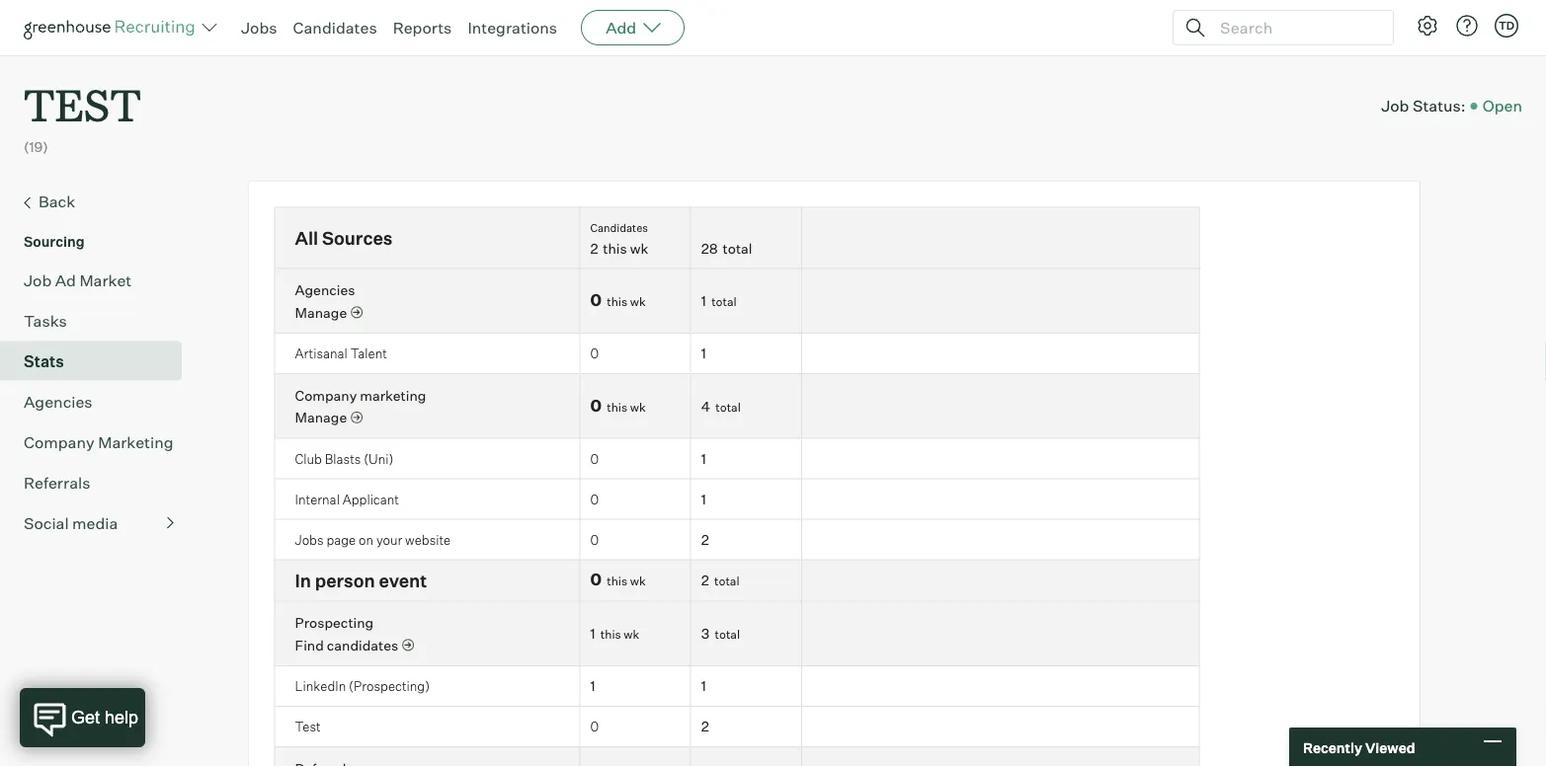 Task type: vqa. For each thing, say whether or not it's contained in the screenshot.


Task type: describe. For each thing, give the bounding box(es) containing it.
company marketing manage
[[295, 387, 426, 426]]

3 total
[[701, 625, 740, 643]]

sourcing
[[24, 233, 85, 250]]

recently viewed
[[1303, 739, 1415, 756]]

(prospecting)
[[349, 679, 430, 694]]

(19)
[[24, 138, 48, 156]]

1 total
[[701, 292, 737, 310]]

tasks
[[24, 311, 67, 331]]

tasks link
[[24, 309, 174, 333]]

3 0 from the top
[[590, 396, 602, 415]]

social
[[24, 513, 69, 533]]

candidates for candidates
[[293, 18, 377, 38]]

manage inside agencies manage
[[295, 304, 347, 321]]

open
[[1482, 96, 1522, 116]]

back link
[[24, 189, 174, 215]]

wk for 4
[[630, 400, 646, 414]]

4 0 from the top
[[590, 451, 599, 467]]

1 this wk
[[590, 625, 639, 643]]

jobs for jobs
[[241, 18, 277, 38]]

4 total
[[701, 398, 741, 415]]

td button
[[1495, 14, 1518, 38]]

job for job status:
[[1381, 96, 1409, 116]]

7 0 from the top
[[590, 570, 602, 590]]

td button
[[1491, 10, 1522, 41]]

blasts
[[325, 451, 361, 467]]

job for job ad market
[[24, 270, 52, 290]]

total for 28 total
[[723, 240, 752, 257]]

3 link
[[701, 625, 710, 643]]

2 0 from the top
[[590, 346, 599, 362]]

reports link
[[393, 18, 452, 38]]

find candidates link
[[295, 636, 414, 655]]

test
[[295, 719, 321, 735]]

your
[[376, 532, 402, 548]]

28 link
[[701, 240, 718, 257]]

job ad market
[[24, 270, 132, 290]]

linkedin
[[295, 679, 346, 694]]

marketing
[[98, 432, 173, 452]]

marketing
[[360, 387, 426, 404]]

0 vertical spatial agencies link
[[295, 282, 355, 299]]

4 link
[[701, 398, 710, 415]]

(uni)
[[364, 451, 394, 467]]

add
[[606, 18, 636, 38]]

candidates link
[[293, 18, 377, 38]]

company for company marketing
[[24, 432, 95, 452]]

ad
[[55, 270, 76, 290]]

website
[[405, 532, 451, 548]]

0 this wk for 1
[[590, 290, 646, 310]]

5 0 from the top
[[590, 491, 599, 507]]

2 inside candidates 2 this wk
[[590, 240, 598, 257]]

test
[[24, 75, 141, 133]]

this inside candidates 2 this wk
[[603, 240, 627, 257]]

this for 1
[[607, 294, 627, 309]]

total for 1 total
[[711, 294, 737, 309]]

wk for 1
[[630, 294, 646, 309]]

referrals link
[[24, 471, 174, 495]]

stats link
[[24, 349, 174, 373]]

integrations
[[468, 18, 557, 38]]

social media link
[[24, 511, 174, 535]]

stats
[[24, 351, 64, 371]]

sources
[[322, 227, 393, 249]]

club
[[295, 451, 322, 467]]

wk inside candidates 2 this wk
[[630, 240, 648, 257]]

all
[[295, 227, 318, 249]]

job ad market link
[[24, 268, 174, 292]]

find
[[295, 637, 324, 654]]

person
[[315, 570, 375, 592]]

recently
[[1303, 739, 1362, 756]]

wk for 2
[[630, 574, 646, 589]]

prospecting
[[295, 615, 374, 632]]

test link
[[24, 55, 141, 138]]

company for company marketing manage
[[295, 387, 357, 404]]

agencies manage
[[295, 282, 355, 321]]

internal applicant
[[295, 491, 399, 507]]



Task type: locate. For each thing, give the bounding box(es) containing it.
total down 28 total
[[711, 294, 737, 309]]

28
[[701, 240, 718, 257]]

manage link for marketing
[[295, 408, 363, 427]]

0 horizontal spatial company
[[24, 432, 95, 452]]

job left status:
[[1381, 96, 1409, 116]]

wk inside 1 this wk
[[624, 627, 639, 642]]

0 horizontal spatial agencies
[[24, 392, 92, 412]]

2
[[590, 240, 598, 257], [701, 531, 709, 548], [701, 572, 709, 589], [701, 718, 709, 736]]

manage link up artisanal
[[295, 303, 363, 322]]

jobs page on your website
[[295, 532, 451, 548]]

agencies for agencies manage
[[295, 282, 355, 299]]

this for 3
[[600, 627, 621, 642]]

add button
[[581, 10, 685, 45]]

back
[[39, 191, 75, 211]]

agencies link down all
[[295, 282, 355, 299]]

0 this wk down candidates 2 this wk
[[590, 290, 646, 310]]

0 vertical spatial agencies
[[295, 282, 355, 299]]

1 vertical spatial agencies link
[[24, 390, 174, 414]]

wk left 4 on the bottom left of page
[[630, 400, 646, 414]]

wk
[[630, 240, 648, 257], [630, 294, 646, 309], [630, 400, 646, 414], [630, 574, 646, 589], [624, 627, 639, 642]]

candidates inside candidates 2 this wk
[[590, 221, 648, 234]]

internal
[[295, 491, 340, 507]]

test (19)
[[24, 75, 141, 156]]

0 horizontal spatial candidates
[[293, 18, 377, 38]]

manage link down company marketing link
[[295, 408, 363, 427]]

1 manage from the top
[[295, 304, 347, 321]]

event
[[379, 570, 427, 592]]

1 horizontal spatial company
[[295, 387, 357, 404]]

0 vertical spatial company
[[295, 387, 357, 404]]

1 vertical spatial jobs
[[295, 532, 324, 548]]

wk down candidates 2 this wk
[[630, 294, 646, 309]]

0 horizontal spatial job
[[24, 270, 52, 290]]

page
[[326, 532, 356, 548]]

in person event
[[295, 570, 427, 592]]

company inside company marketing manage
[[295, 387, 357, 404]]

job
[[1381, 96, 1409, 116], [24, 270, 52, 290]]

company up referrals
[[24, 432, 95, 452]]

1 horizontal spatial agencies
[[295, 282, 355, 299]]

0 vertical spatial manage link
[[295, 303, 363, 322]]

agencies link down stats link
[[24, 390, 174, 414]]

agencies link
[[295, 282, 355, 299], [24, 390, 174, 414]]

0 horizontal spatial jobs
[[241, 18, 277, 38]]

1 vertical spatial job
[[24, 270, 52, 290]]

0 this wk up 1 this wk
[[590, 570, 646, 590]]

company down artisanal
[[295, 387, 357, 404]]

6 0 from the top
[[590, 532, 599, 548]]

1 vertical spatial manage link
[[295, 408, 363, 427]]

jobs left the candidates link
[[241, 18, 277, 38]]

jobs
[[241, 18, 277, 38], [295, 532, 324, 548]]

1 0 from the top
[[590, 290, 602, 310]]

0 this wk for 4
[[590, 396, 646, 415]]

manage link for manage
[[295, 303, 363, 322]]

2 link
[[590, 240, 598, 257], [701, 531, 709, 548], [701, 572, 709, 589], [701, 718, 709, 736]]

candidates for candidates 2 this wk
[[590, 221, 648, 234]]

total right 3 link
[[715, 627, 740, 642]]

company marketing
[[24, 432, 173, 452]]

prospecting link
[[295, 615, 374, 632]]

manage up the club
[[295, 409, 347, 426]]

1 horizontal spatial agencies link
[[295, 282, 355, 299]]

manage up artisanal
[[295, 304, 347, 321]]

2 0 this wk from the top
[[590, 396, 646, 415]]

td
[[1498, 19, 1515, 32]]

wk for 3
[[624, 627, 639, 642]]

total
[[723, 240, 752, 257], [711, 294, 737, 309], [715, 400, 741, 414], [714, 574, 740, 589], [715, 627, 740, 642]]

total for 4 total
[[715, 400, 741, 414]]

company marketing link
[[295, 387, 426, 404]]

1 vertical spatial agencies
[[24, 392, 92, 412]]

candidates
[[327, 637, 398, 654]]

agencies
[[295, 282, 355, 299], [24, 392, 92, 412]]

artisanal
[[295, 346, 348, 362]]

0 vertical spatial jobs
[[241, 18, 277, 38]]

jobs left page
[[295, 532, 324, 548]]

1 horizontal spatial candidates
[[590, 221, 648, 234]]

2 manage from the top
[[295, 409, 347, 426]]

2 total
[[701, 572, 740, 589]]

total inside 1 total
[[711, 294, 737, 309]]

media
[[72, 513, 118, 533]]

integrations link
[[468, 18, 557, 38]]

greenhouse recruiting image
[[24, 16, 202, 40]]

wk left 3 link
[[624, 627, 639, 642]]

1 manage link from the top
[[295, 303, 363, 322]]

manage
[[295, 304, 347, 321], [295, 409, 347, 426]]

this up 1 this wk
[[607, 574, 627, 589]]

4
[[701, 398, 710, 415]]

in
[[295, 570, 311, 592]]

applicant
[[343, 491, 399, 507]]

0 vertical spatial job
[[1381, 96, 1409, 116]]

1 link
[[701, 292, 706, 310], [701, 345, 706, 362], [701, 450, 706, 467], [701, 491, 706, 508], [590, 625, 595, 643], [590, 678, 595, 695], [701, 678, 706, 695]]

job left ad
[[24, 270, 52, 290]]

2 manage link from the top
[[295, 408, 363, 427]]

manage link
[[295, 303, 363, 322], [295, 408, 363, 427]]

1 vertical spatial candidates
[[590, 221, 648, 234]]

0 this wk for 2
[[590, 570, 646, 590]]

this down candidates 2 this wk
[[607, 294, 627, 309]]

wk left 28 at the left top
[[630, 240, 648, 257]]

1
[[701, 292, 706, 310], [701, 345, 706, 362], [701, 450, 706, 467], [701, 491, 706, 508], [590, 625, 595, 643], [590, 678, 595, 695], [701, 678, 706, 695]]

viewed
[[1365, 739, 1415, 756]]

club blasts (uni)
[[295, 451, 394, 467]]

0
[[590, 290, 602, 310], [590, 346, 599, 362], [590, 396, 602, 415], [590, 451, 599, 467], [590, 491, 599, 507], [590, 532, 599, 548], [590, 570, 602, 590], [590, 719, 599, 735]]

artisanal talent
[[295, 346, 387, 362]]

job inside job ad market link
[[24, 270, 52, 290]]

jobs link
[[241, 18, 277, 38]]

total inside 3 total
[[715, 627, 740, 642]]

3 0 this wk from the top
[[590, 570, 646, 590]]

this for 4
[[607, 400, 627, 414]]

configure image
[[1416, 14, 1439, 38]]

total up 3 total
[[714, 574, 740, 589]]

8 0 from the top
[[590, 719, 599, 735]]

total for 2 total
[[714, 574, 740, 589]]

this left 28 link
[[603, 240, 627, 257]]

prospecting find candidates
[[295, 615, 398, 654]]

agencies down stats
[[24, 392, 92, 412]]

1 horizontal spatial jobs
[[295, 532, 324, 548]]

all sources
[[295, 227, 393, 249]]

manage inside company marketing manage
[[295, 409, 347, 426]]

agencies for agencies
[[24, 392, 92, 412]]

Search text field
[[1215, 13, 1375, 42]]

28 total
[[701, 240, 752, 257]]

total for 3 total
[[715, 627, 740, 642]]

0 horizontal spatial agencies link
[[24, 390, 174, 414]]

1 horizontal spatial job
[[1381, 96, 1409, 116]]

linkedin (prospecting)
[[295, 679, 430, 694]]

status:
[[1413, 96, 1466, 116]]

1 vertical spatial manage
[[295, 409, 347, 426]]

company
[[295, 387, 357, 404], [24, 432, 95, 452]]

this inside 1 this wk
[[600, 627, 621, 642]]

1 0 this wk from the top
[[590, 290, 646, 310]]

0 vertical spatial candidates
[[293, 18, 377, 38]]

on
[[359, 532, 374, 548]]

company inside company marketing link
[[24, 432, 95, 452]]

this left 4 link
[[607, 400, 627, 414]]

reports
[[393, 18, 452, 38]]

this for 2
[[607, 574, 627, 589]]

social media
[[24, 513, 118, 533]]

wk up 1 this wk
[[630, 574, 646, 589]]

jobs for jobs page on your website
[[295, 532, 324, 548]]

market
[[79, 270, 132, 290]]

agencies down all
[[295, 282, 355, 299]]

candidates 2 this wk
[[590, 221, 648, 257]]

0 vertical spatial 0 this wk
[[590, 290, 646, 310]]

3
[[701, 625, 710, 643]]

this left 3 link
[[600, 627, 621, 642]]

0 this wk left 4 link
[[590, 396, 646, 415]]

total right 4 link
[[715, 400, 741, 414]]

job status:
[[1381, 96, 1466, 116]]

company marketing link
[[24, 430, 174, 454]]

total inside 4 total
[[715, 400, 741, 414]]

referrals
[[24, 473, 90, 493]]

2 vertical spatial 0 this wk
[[590, 570, 646, 590]]

total right 28 at the left top
[[723, 240, 752, 257]]

0 this wk
[[590, 290, 646, 310], [590, 396, 646, 415], [590, 570, 646, 590]]

total inside 2 total
[[714, 574, 740, 589]]

candidates
[[293, 18, 377, 38], [590, 221, 648, 234]]

0 vertical spatial manage
[[295, 304, 347, 321]]

1 vertical spatial 0 this wk
[[590, 396, 646, 415]]

talent
[[350, 346, 387, 362]]

1 vertical spatial company
[[24, 432, 95, 452]]



